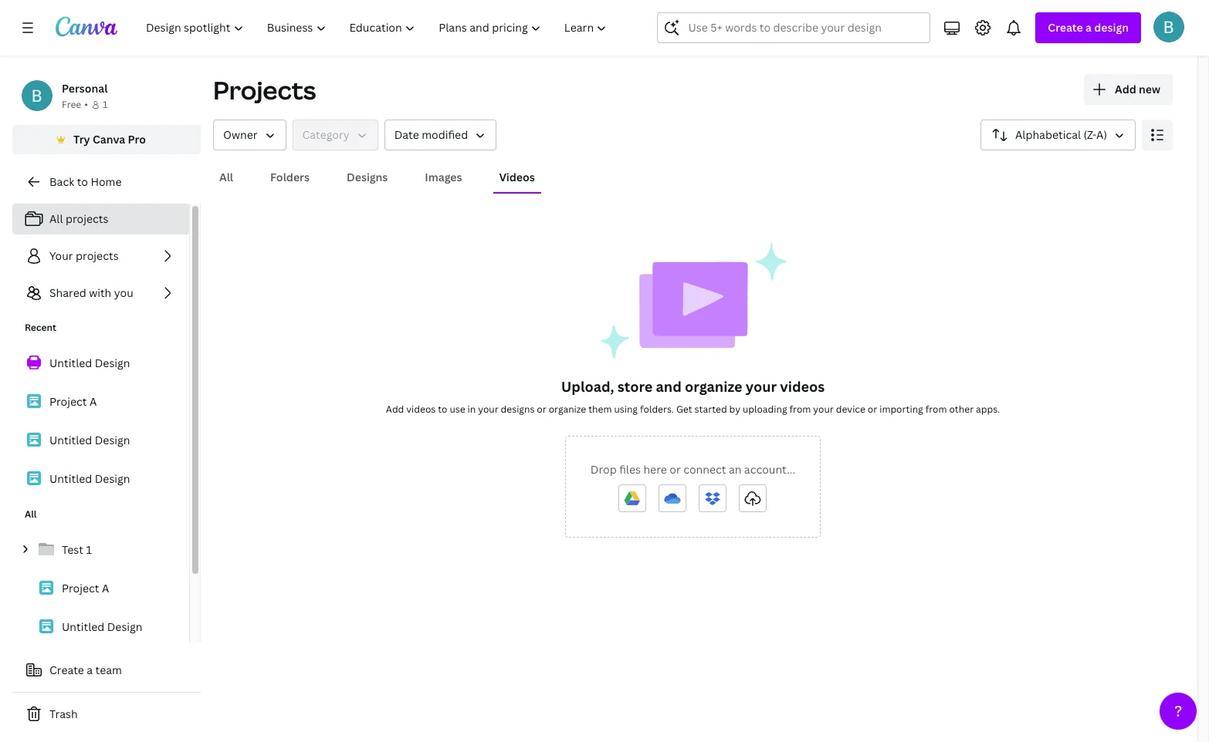 Task type: describe. For each thing, give the bounding box(es) containing it.
videos button
[[493, 163, 541, 192]]

project for second untitled design link
[[49, 395, 87, 409]]

2 from from the left
[[926, 403, 947, 416]]

all for all button
[[219, 170, 233, 185]]

project a for 4th untitled design link
[[62, 581, 109, 596]]

create for create a design
[[1048, 20, 1083, 35]]

1 inside 'test 1' link
[[86, 543, 92, 558]]

store
[[618, 378, 653, 396]]

videos
[[499, 170, 535, 185]]

top level navigation element
[[136, 12, 620, 43]]

uploading
[[743, 403, 787, 416]]

add new button
[[1084, 74, 1173, 105]]

new
[[1139, 82, 1161, 97]]

Sort by button
[[981, 120, 1136, 151]]

project a link for 4th untitled design link
[[12, 573, 189, 605]]

folders button
[[264, 163, 316, 192]]

recent
[[25, 321, 56, 334]]

back to home link
[[12, 167, 201, 198]]

to inside "link"
[[77, 175, 88, 189]]

0 horizontal spatial or
[[537, 403, 547, 416]]

test 1
[[62, 543, 92, 558]]

•
[[84, 98, 88, 111]]

design for fourth untitled design link from the bottom
[[95, 356, 130, 371]]

project a for second untitled design link
[[49, 395, 97, 409]]

a for 4th untitled design link
[[102, 581, 109, 596]]

drop
[[591, 463, 617, 477]]

and
[[656, 378, 682, 396]]

2 untitled design link from the top
[[12, 425, 189, 457]]

Date modified button
[[384, 120, 497, 151]]

a for team
[[87, 663, 93, 678]]

create a design
[[1048, 20, 1129, 35]]

all projects link
[[12, 204, 189, 235]]

started
[[695, 403, 727, 416]]

personal
[[62, 81, 108, 96]]

untitled design for fourth untitled design link from the bottom
[[49, 356, 130, 371]]

pro
[[128, 132, 146, 147]]

folders
[[270, 170, 310, 185]]

test
[[62, 543, 83, 558]]

images
[[425, 170, 462, 185]]

in
[[468, 403, 476, 416]]

0 vertical spatial videos
[[780, 378, 825, 396]]

1 vertical spatial videos
[[406, 403, 436, 416]]

account...
[[744, 463, 796, 477]]

untitled design for second untitled design link
[[49, 433, 130, 448]]

1 untitled design link from the top
[[12, 348, 189, 380]]

1 horizontal spatial your
[[746, 378, 777, 396]]

create a design button
[[1036, 12, 1141, 43]]

0 horizontal spatial your
[[478, 403, 499, 416]]

untitled design for 4th untitled design link
[[62, 620, 142, 635]]

other
[[949, 403, 974, 416]]

all projects
[[49, 212, 108, 226]]

a for design
[[1086, 20, 1092, 35]]

3 untitled design link from the top
[[12, 463, 189, 496]]

them
[[589, 403, 612, 416]]

date modified
[[394, 127, 468, 142]]

shared with you link
[[12, 278, 189, 309]]

projects
[[213, 73, 316, 107]]

list containing all projects
[[12, 204, 189, 309]]

back
[[49, 175, 74, 189]]

add inside upload, store and organize your videos add videos to use in your designs or organize them using folders. get started by uploading from your device or importing from other apps.
[[386, 403, 404, 416]]

0 vertical spatial organize
[[685, 378, 742, 396]]

1 from from the left
[[790, 403, 811, 416]]

4 untitled design link from the top
[[12, 612, 189, 644]]

free
[[62, 98, 81, 111]]

you
[[114, 286, 133, 300]]



Task type: locate. For each thing, give the bounding box(es) containing it.
drop files here or connect an account...
[[591, 463, 796, 477]]

organize down upload,
[[549, 403, 586, 416]]

projects
[[66, 212, 108, 226], [76, 249, 119, 263]]

from right uploading
[[790, 403, 811, 416]]

untitled design link
[[12, 348, 189, 380], [12, 425, 189, 457], [12, 463, 189, 496], [12, 612, 189, 644]]

a left team
[[87, 663, 93, 678]]

0 vertical spatial project
[[49, 395, 87, 409]]

2 list from the top
[[12, 348, 189, 496]]

apps.
[[976, 403, 1000, 416]]

alphabetical
[[1016, 127, 1081, 142]]

using
[[614, 403, 638, 416]]

from left other
[[926, 403, 947, 416]]

here
[[644, 463, 667, 477]]

design for second untitled design link
[[95, 433, 130, 448]]

files
[[619, 463, 641, 477]]

0 horizontal spatial 1
[[86, 543, 92, 558]]

or right here
[[670, 463, 681, 477]]

1 horizontal spatial from
[[926, 403, 947, 416]]

category
[[302, 127, 350, 142]]

your projects link
[[12, 241, 189, 272]]

to
[[77, 175, 88, 189], [438, 403, 448, 416]]

0 horizontal spatial add
[[386, 403, 404, 416]]

Category button
[[292, 120, 378, 151]]

1 vertical spatial projects
[[76, 249, 119, 263]]

untitled design for 2nd untitled design link from the bottom
[[49, 472, 130, 487]]

2 vertical spatial all
[[25, 508, 37, 521]]

1 horizontal spatial a
[[102, 581, 109, 596]]

your
[[49, 249, 73, 263]]

1 right •
[[103, 98, 108, 111]]

projects right your
[[76, 249, 119, 263]]

0 vertical spatial a
[[90, 395, 97, 409]]

untitled
[[49, 356, 92, 371], [49, 433, 92, 448], [49, 472, 92, 487], [62, 620, 104, 635]]

0 horizontal spatial to
[[77, 175, 88, 189]]

add new
[[1115, 82, 1161, 97]]

videos left the use at the bottom left of the page
[[406, 403, 436, 416]]

create
[[1048, 20, 1083, 35], [49, 663, 84, 678]]

1 horizontal spatial add
[[1115, 82, 1137, 97]]

1 vertical spatial a
[[102, 581, 109, 596]]

1 vertical spatial add
[[386, 403, 404, 416]]

a inside create a design dropdown button
[[1086, 20, 1092, 35]]

shared
[[49, 286, 86, 300]]

1 vertical spatial a
[[87, 663, 93, 678]]

to inside upload, store and organize your videos add videos to use in your designs or organize them using folders. get started by uploading from your device or importing from other apps.
[[438, 403, 448, 416]]

0 horizontal spatial all
[[25, 508, 37, 521]]

get
[[676, 403, 692, 416]]

a)
[[1097, 127, 1107, 142]]

to right back
[[77, 175, 88, 189]]

1 horizontal spatial create
[[1048, 20, 1083, 35]]

designs
[[347, 170, 388, 185]]

organize up started
[[685, 378, 742, 396]]

create left team
[[49, 663, 84, 678]]

your projects
[[49, 249, 119, 263]]

list containing test 1
[[12, 534, 189, 721]]

Search search field
[[688, 13, 900, 42]]

alphabetical (z-a)
[[1016, 127, 1107, 142]]

1 vertical spatial project a
[[62, 581, 109, 596]]

2 project a link from the top
[[12, 573, 189, 605]]

0 horizontal spatial from
[[790, 403, 811, 416]]

project
[[49, 395, 87, 409], [62, 581, 99, 596]]

1 vertical spatial create
[[49, 663, 84, 678]]

1 horizontal spatial organize
[[685, 378, 742, 396]]

2 horizontal spatial your
[[813, 403, 834, 416]]

0 vertical spatial create
[[1048, 20, 1083, 35]]

device
[[836, 403, 866, 416]]

videos up uploading
[[780, 378, 825, 396]]

None search field
[[658, 12, 931, 43]]

images button
[[419, 163, 468, 192]]

your left device
[[813, 403, 834, 416]]

upload,
[[561, 378, 614, 396]]

1 horizontal spatial to
[[438, 403, 448, 416]]

design
[[1094, 20, 1129, 35]]

with
[[89, 286, 111, 300]]

1 vertical spatial list
[[12, 348, 189, 496]]

back to home
[[49, 175, 122, 189]]

1 horizontal spatial or
[[670, 463, 681, 477]]

or
[[537, 403, 547, 416], [868, 403, 877, 416], [670, 463, 681, 477]]

create a team
[[49, 663, 122, 678]]

a inside create a team button
[[87, 663, 93, 678]]

design for 2nd untitled design link from the bottom
[[95, 472, 130, 487]]

try canva pro button
[[12, 125, 201, 154]]

0 vertical spatial all
[[219, 170, 233, 185]]

test 1 link
[[12, 534, 189, 567]]

add
[[1115, 82, 1137, 97], [386, 403, 404, 416]]

from
[[790, 403, 811, 416], [926, 403, 947, 416]]

project for 4th untitled design link
[[62, 581, 99, 596]]

1 vertical spatial organize
[[549, 403, 586, 416]]

project a link for second untitled design link
[[12, 386, 189, 419]]

a for second untitled design link
[[90, 395, 97, 409]]

date
[[394, 127, 419, 142]]

0 vertical spatial add
[[1115, 82, 1137, 97]]

home
[[91, 175, 122, 189]]

0 vertical spatial project a
[[49, 395, 97, 409]]

project a link
[[12, 386, 189, 419], [12, 573, 189, 605]]

all for all projects
[[49, 212, 63, 226]]

3 list from the top
[[12, 534, 189, 721]]

0 vertical spatial list
[[12, 204, 189, 309]]

0 horizontal spatial a
[[87, 663, 93, 678]]

try canva pro
[[73, 132, 146, 147]]

a left "design"
[[1086, 20, 1092, 35]]

add left new
[[1115, 82, 1137, 97]]

modified
[[422, 127, 468, 142]]

projects for all projects
[[66, 212, 108, 226]]

project a
[[49, 395, 97, 409], [62, 581, 109, 596]]

all button
[[213, 163, 239, 192]]

designs
[[501, 403, 535, 416]]

2 vertical spatial list
[[12, 534, 189, 721]]

add left the use at the bottom left of the page
[[386, 403, 404, 416]]

1 vertical spatial project a link
[[12, 573, 189, 605]]

1 vertical spatial 1
[[86, 543, 92, 558]]

0 vertical spatial project a link
[[12, 386, 189, 419]]

a
[[1086, 20, 1092, 35], [87, 663, 93, 678]]

create a team button
[[12, 656, 201, 687]]

try
[[73, 132, 90, 147]]

1 vertical spatial project
[[62, 581, 99, 596]]

Owner button
[[213, 120, 286, 151]]

videos
[[780, 378, 825, 396], [406, 403, 436, 416]]

brad klo image
[[1154, 12, 1185, 42]]

list containing untitled design
[[12, 348, 189, 496]]

1 horizontal spatial a
[[1086, 20, 1092, 35]]

trash link
[[12, 700, 201, 731]]

your
[[746, 378, 777, 396], [478, 403, 499, 416], [813, 403, 834, 416]]

designs button
[[341, 163, 394, 192]]

2 horizontal spatial or
[[868, 403, 877, 416]]

0 horizontal spatial videos
[[406, 403, 436, 416]]

an
[[729, 463, 742, 477]]

trash
[[49, 707, 78, 722]]

1 horizontal spatial 1
[[103, 98, 108, 111]]

1 list from the top
[[12, 204, 189, 309]]

projects for your projects
[[76, 249, 119, 263]]

create inside create a team button
[[49, 663, 84, 678]]

1 horizontal spatial all
[[49, 212, 63, 226]]

use
[[450, 403, 465, 416]]

team
[[95, 663, 122, 678]]

projects down back to home in the left of the page
[[66, 212, 108, 226]]

your right in at the bottom left of the page
[[478, 403, 499, 416]]

design
[[95, 356, 130, 371], [95, 433, 130, 448], [95, 472, 130, 487], [107, 620, 142, 635]]

create inside create a design dropdown button
[[1048, 20, 1083, 35]]

all inside button
[[219, 170, 233, 185]]

0 horizontal spatial create
[[49, 663, 84, 678]]

0 vertical spatial a
[[1086, 20, 1092, 35]]

free •
[[62, 98, 88, 111]]

list
[[12, 204, 189, 309], [12, 348, 189, 496], [12, 534, 189, 721]]

canva
[[93, 132, 125, 147]]

1 right the test
[[86, 543, 92, 558]]

shared with you
[[49, 286, 133, 300]]

importing
[[880, 403, 923, 416]]

upload, store and organize your videos add videos to use in your designs or organize them using folders. get started by uploading from your device or importing from other apps.
[[386, 378, 1000, 416]]

to left the use at the bottom left of the page
[[438, 403, 448, 416]]

0 vertical spatial 1
[[103, 98, 108, 111]]

organize
[[685, 378, 742, 396], [549, 403, 586, 416]]

0 horizontal spatial organize
[[549, 403, 586, 416]]

create left "design"
[[1048, 20, 1083, 35]]

0 vertical spatial projects
[[66, 212, 108, 226]]

create for create a team
[[49, 663, 84, 678]]

0 horizontal spatial a
[[90, 395, 97, 409]]

1 horizontal spatial videos
[[780, 378, 825, 396]]

(z-
[[1084, 127, 1097, 142]]

or right device
[[868, 403, 877, 416]]

your up uploading
[[746, 378, 777, 396]]

design for 4th untitled design link
[[107, 620, 142, 635]]

folders.
[[640, 403, 674, 416]]

connect
[[684, 463, 726, 477]]

2 horizontal spatial all
[[219, 170, 233, 185]]

1 project a link from the top
[[12, 386, 189, 419]]

or right designs
[[537, 403, 547, 416]]

owner
[[223, 127, 258, 142]]

1 vertical spatial to
[[438, 403, 448, 416]]

0 vertical spatial to
[[77, 175, 88, 189]]

all
[[219, 170, 233, 185], [49, 212, 63, 226], [25, 508, 37, 521]]

a
[[90, 395, 97, 409], [102, 581, 109, 596]]

untitled design
[[49, 356, 130, 371], [49, 433, 130, 448], [49, 472, 130, 487], [62, 620, 142, 635]]

1 vertical spatial all
[[49, 212, 63, 226]]

1
[[103, 98, 108, 111], [86, 543, 92, 558]]

add inside dropdown button
[[1115, 82, 1137, 97]]

by
[[729, 403, 741, 416]]



Task type: vqa. For each thing, say whether or not it's contained in the screenshot.
second PROJECT A 'link' from the top of the page
yes



